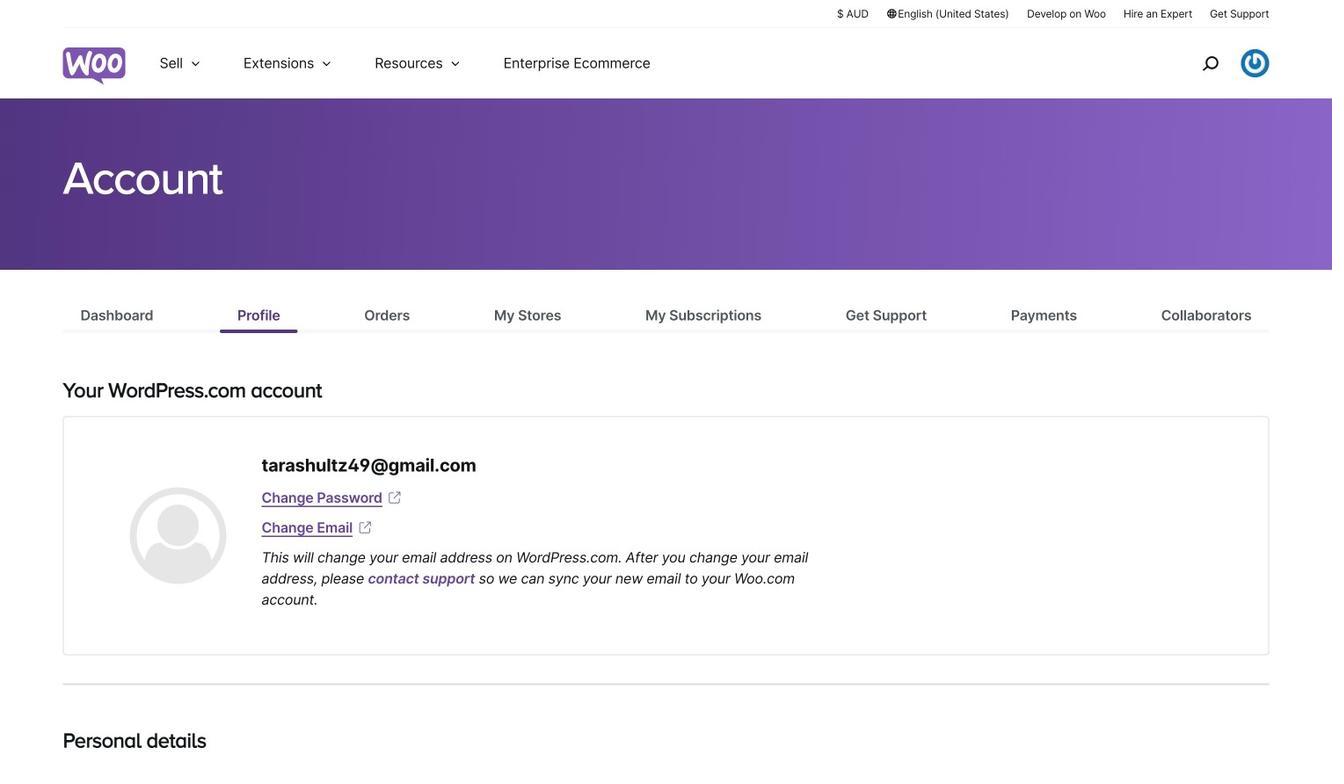 Task type: locate. For each thing, give the bounding box(es) containing it.
1 vertical spatial external link image
[[356, 519, 374, 537]]

external link image
[[386, 490, 403, 507], [356, 519, 374, 537]]

gravatar image image
[[130, 488, 226, 584]]

1 horizontal spatial external link image
[[386, 490, 403, 507]]

service navigation menu element
[[1165, 35, 1269, 92]]



Task type: vqa. For each thing, say whether or not it's contained in the screenshot.
a in the It's been more than two business days since I reached out to a WooExpert, and I haven't heard back. What should I do next?
no



Task type: describe. For each thing, give the bounding box(es) containing it.
0 vertical spatial external link image
[[386, 490, 403, 507]]

search image
[[1196, 49, 1225, 77]]

0 horizontal spatial external link image
[[356, 519, 374, 537]]

open account menu image
[[1241, 49, 1269, 77]]



